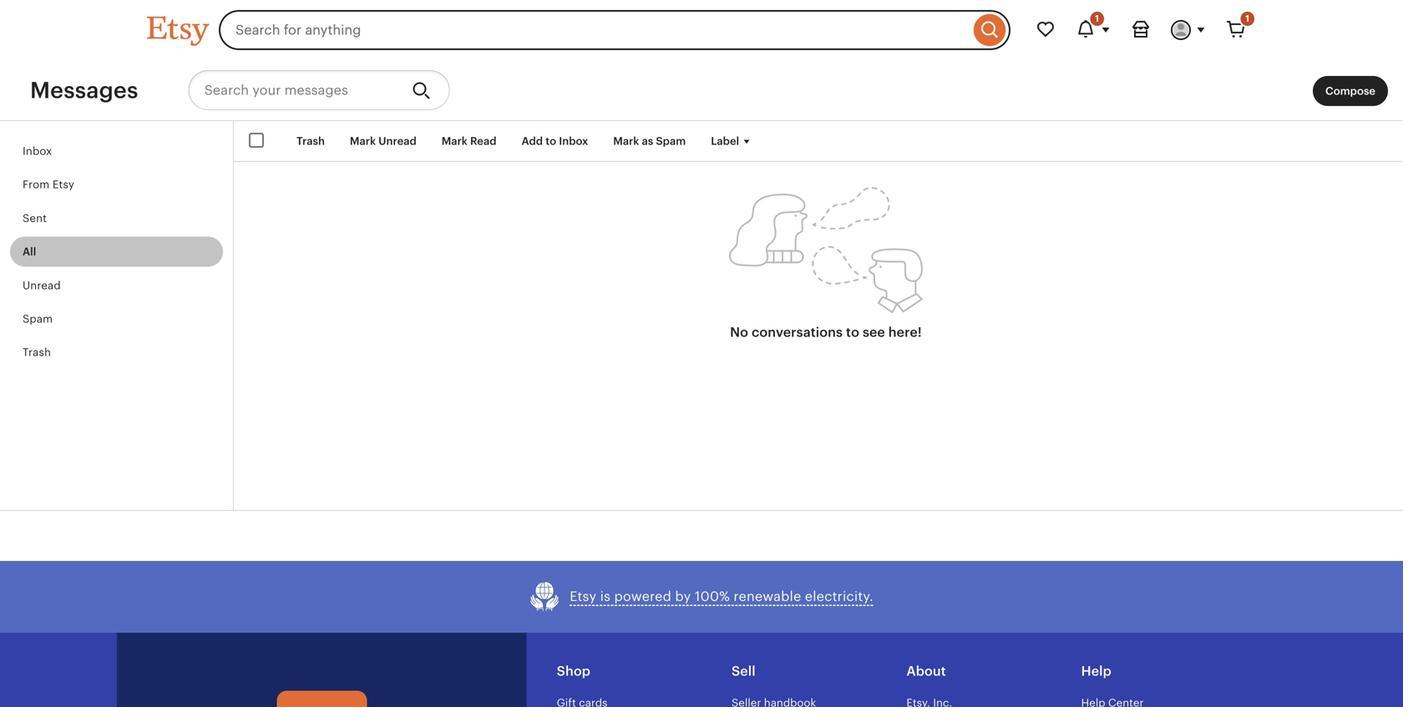 Task type: locate. For each thing, give the bounding box(es) containing it.
spam link
[[10, 304, 223, 334]]

1 horizontal spatial unread
[[379, 135, 417, 147]]

unread down all
[[23, 279, 61, 292]]

0 horizontal spatial spam
[[23, 313, 53, 325]]

unread left the mark read
[[379, 135, 417, 147]]

messages
[[30, 77, 138, 103]]

sell
[[732, 664, 756, 679]]

shop
[[557, 664, 591, 679]]

all
[[23, 246, 36, 258]]

etsy right from
[[53, 179, 74, 191]]

1 horizontal spatial inbox
[[559, 135, 588, 147]]

0 vertical spatial trash
[[297, 135, 325, 147]]

etsy is powered by 100% renewable electricity. button
[[530, 581, 874, 613]]

unread inside button
[[379, 135, 417, 147]]

0 horizontal spatial unread
[[23, 279, 61, 292]]

etsy is powered by 100% renewable electricity.
[[570, 590, 874, 605]]

etsy inside etsy is powered by 100% renewable electricity. button
[[570, 590, 597, 605]]

3 mark from the left
[[614, 135, 640, 147]]

here!
[[889, 325, 922, 340]]

is
[[600, 590, 611, 605]]

2 horizontal spatial mark
[[614, 135, 640, 147]]

1 horizontal spatial trash
[[297, 135, 325, 147]]

mark left as
[[614, 135, 640, 147]]

mark
[[350, 135, 376, 147], [442, 135, 468, 147], [614, 135, 640, 147]]

see
[[863, 325, 886, 340]]

trash link
[[10, 338, 223, 368]]

inbox inside button
[[559, 135, 588, 147]]

1 1 from the left
[[1096, 13, 1100, 24]]

trash
[[297, 135, 325, 147], [23, 346, 51, 359]]

etsy left is
[[570, 590, 597, 605]]

None search field
[[219, 10, 1011, 50]]

banner containing 1
[[117, 0, 1287, 60]]

mark read
[[442, 135, 497, 147]]

0 vertical spatial spam
[[656, 135, 686, 147]]

0 horizontal spatial 1
[[1096, 13, 1100, 24]]

mark read button
[[429, 126, 509, 156]]

1 vertical spatial etsy
[[570, 590, 597, 605]]

inbox link
[[10, 136, 223, 166]]

2 mark from the left
[[442, 135, 468, 147]]

1 horizontal spatial mark
[[442, 135, 468, 147]]

1 link
[[1217, 10, 1257, 50]]

as
[[642, 135, 654, 147]]

0 horizontal spatial etsy
[[53, 179, 74, 191]]

to right add
[[546, 135, 557, 147]]

mark right 'trash' button
[[350, 135, 376, 147]]

renewable
[[734, 590, 802, 605]]

to
[[546, 135, 557, 147], [846, 325, 860, 340]]

inbox
[[559, 135, 588, 147], [23, 145, 52, 158]]

spam right as
[[656, 135, 686, 147]]

sent link
[[10, 203, 223, 234]]

inbox right add
[[559, 135, 588, 147]]

banner
[[117, 0, 1287, 60]]

to left see
[[846, 325, 860, 340]]

0 horizontal spatial trash
[[23, 346, 51, 359]]

0 vertical spatial unread
[[379, 135, 417, 147]]

1 horizontal spatial 1
[[1246, 13, 1250, 24]]

mark left read
[[442, 135, 468, 147]]

0 horizontal spatial mark
[[350, 135, 376, 147]]

from
[[23, 179, 50, 191]]

1
[[1096, 13, 1100, 24], [1246, 13, 1250, 24]]

page 1 image
[[729, 187, 923, 314]]

1 mark from the left
[[350, 135, 376, 147]]

inbox up from
[[23, 145, 52, 158]]

1 vertical spatial to
[[846, 325, 860, 340]]

etsy
[[53, 179, 74, 191], [570, 590, 597, 605]]

spam down all
[[23, 313, 53, 325]]

to inside button
[[546, 135, 557, 147]]

add to inbox button
[[509, 126, 601, 156]]

0 vertical spatial to
[[546, 135, 557, 147]]

1 horizontal spatial spam
[[656, 135, 686, 147]]

mark as spam
[[614, 135, 686, 147]]

unread
[[379, 135, 417, 147], [23, 279, 61, 292]]

etsy inside from etsy link
[[53, 179, 74, 191]]

1 horizontal spatial to
[[846, 325, 860, 340]]

1 horizontal spatial etsy
[[570, 590, 597, 605]]

mark for mark as spam
[[614, 135, 640, 147]]

0 horizontal spatial to
[[546, 135, 557, 147]]

no
[[730, 325, 749, 340]]

compose
[[1326, 85, 1376, 97]]

conversations
[[752, 325, 843, 340]]

1 vertical spatial trash
[[23, 346, 51, 359]]

spam
[[656, 135, 686, 147], [23, 313, 53, 325]]

0 vertical spatial etsy
[[53, 179, 74, 191]]

powered
[[615, 590, 672, 605]]



Task type: vqa. For each thing, say whether or not it's contained in the screenshot.
Unread inside the button
yes



Task type: describe. For each thing, give the bounding box(es) containing it.
mark unread button
[[338, 126, 429, 156]]

compose button
[[1314, 76, 1389, 106]]

mark for mark read
[[442, 135, 468, 147]]

label
[[711, 135, 740, 147]]

label button
[[699, 126, 767, 156]]

0 horizontal spatial inbox
[[23, 145, 52, 158]]

mark for mark unread
[[350, 135, 376, 147]]

100%
[[695, 590, 730, 605]]

1 vertical spatial spam
[[23, 313, 53, 325]]

mark as spam button
[[601, 126, 699, 156]]

by
[[675, 590, 691, 605]]

2 1 from the left
[[1246, 13, 1250, 24]]

add
[[522, 135, 543, 147]]

read
[[470, 135, 497, 147]]

trash inside trash link
[[23, 346, 51, 359]]

no conversations to see here!
[[730, 325, 922, 340]]

Search for anything text field
[[219, 10, 970, 50]]

help
[[1082, 664, 1112, 679]]

electricity.
[[805, 590, 874, 605]]

from etsy link
[[10, 170, 223, 200]]

sent
[[23, 212, 47, 225]]

from etsy
[[23, 179, 74, 191]]

trash inside 'trash' button
[[297, 135, 325, 147]]

Search your messages text field
[[188, 70, 399, 110]]

unread link
[[10, 271, 223, 301]]

1 vertical spatial unread
[[23, 279, 61, 292]]

mark unread
[[350, 135, 417, 147]]

1 inside dropdown button
[[1096, 13, 1100, 24]]

add to inbox
[[522, 135, 588, 147]]

all link
[[10, 237, 223, 267]]

trash button
[[284, 126, 338, 156]]

1 button
[[1066, 10, 1121, 50]]

spam inside button
[[656, 135, 686, 147]]

about
[[907, 664, 947, 679]]



